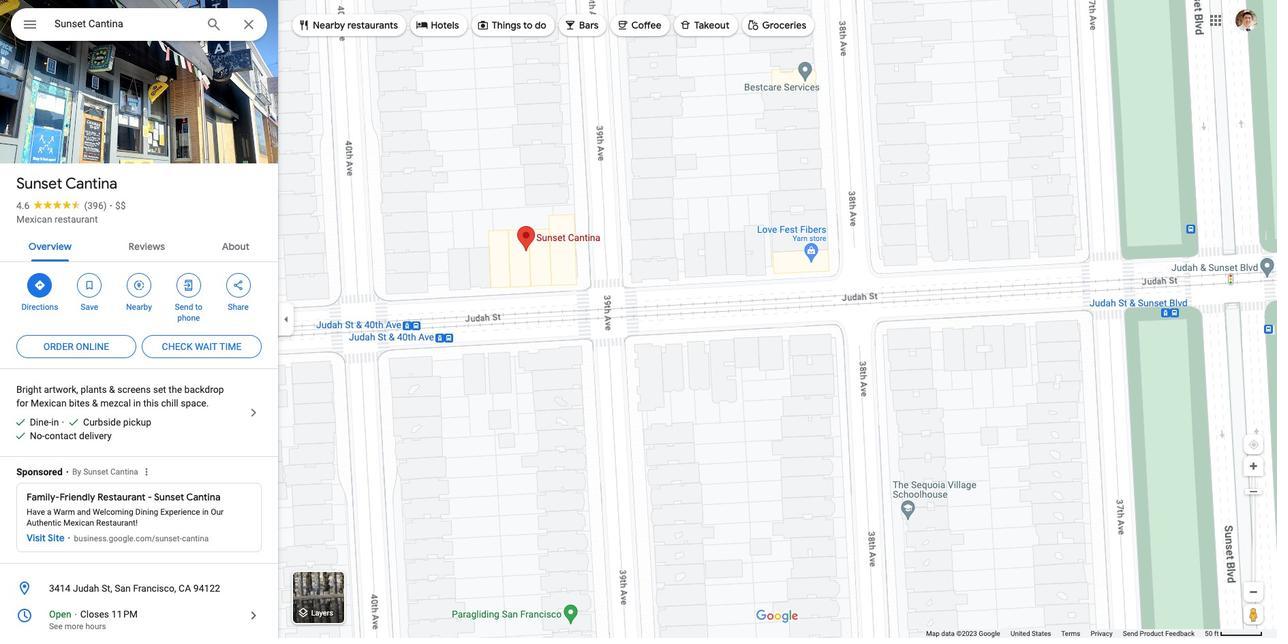 Task type: vqa. For each thing, say whether or not it's contained in the screenshot.


Task type: locate. For each thing, give the bounding box(es) containing it.
order
[[44, 342, 74, 353]]

see
[[49, 623, 63, 632]]

1 vertical spatial in
[[51, 417, 59, 428]]

4.6 stars image
[[30, 200, 84, 209]]

0 horizontal spatial &
[[92, 398, 98, 409]]

tab list containing overview
[[0, 229, 278, 262]]

· for ·
[[62, 417, 64, 428]]

1 horizontal spatial to
[[524, 19, 533, 31]]

· left price: moderate element at the top of the page
[[110, 200, 112, 211]]

dine-
[[30, 417, 51, 428]]

 bars
[[564, 17, 599, 32]]

0 vertical spatial mexican
[[16, 214, 52, 225]]

3414
[[49, 584, 71, 595]]

photo of sunset cantina image
[[0, 0, 278, 221]]

terms button
[[1062, 630, 1081, 639]]

& down plants
[[92, 398, 98, 409]]

curbside pickup
[[83, 417, 151, 428]]

in for restaurant
[[202, 508, 209, 518]]

more
[[65, 623, 84, 632]]


[[477, 17, 489, 32]]

cannot access your location image
[[1248, 439, 1261, 451]]

3414 judah st, san francisco, ca 94122 button
[[0, 575, 278, 603]]

0 vertical spatial &
[[109, 385, 115, 395]]

2 horizontal spatial in
[[202, 508, 209, 518]]

dine-in
[[30, 417, 59, 428]]

cantina up "restaurant" at the left bottom
[[110, 468, 138, 477]]

(396)
[[84, 200, 107, 211]]

sunset right by
[[83, 468, 108, 477]]

· up contact
[[62, 417, 64, 428]]

information for sunset cantina region
[[0, 575, 278, 639]]

tab list inside the google maps element
[[0, 229, 278, 262]]

1 vertical spatial &
[[92, 398, 98, 409]]

to up phone at left
[[195, 303, 203, 312]]

3414 judah st, san francisco, ca 94122
[[49, 584, 220, 595]]

product
[[1140, 631, 1164, 638]]

to left "do"
[[524, 19, 533, 31]]


[[232, 278, 244, 293]]

1 vertical spatial send
[[1123, 631, 1139, 638]]

50
[[1206, 631, 1213, 638]]

feedback
[[1166, 631, 1195, 638]]

mexican restaurant
[[16, 214, 98, 225]]

in inside bright artwork, plants & screens set the backdrop for mexican bites & mezcal in this chill space.
[[133, 398, 141, 409]]

actions for sunset cantina region
[[0, 263, 278, 331]]

1 horizontal spatial &
[[109, 385, 115, 395]]

a
[[47, 508, 52, 518]]

no-contact delivery
[[30, 431, 112, 442]]

in
[[133, 398, 141, 409], [51, 417, 59, 428], [202, 508, 209, 518]]

2 vertical spatial sunset
[[154, 492, 184, 504]]

do
[[535, 19, 547, 31]]


[[564, 17, 577, 32]]

zoom out image
[[1249, 588, 1259, 598]]

0 horizontal spatial sunset
[[16, 175, 62, 194]]

directions
[[21, 303, 58, 312]]

in for plants
[[133, 398, 141, 409]]

states
[[1032, 631, 1052, 638]]

in down screens on the left bottom of the page
[[133, 398, 141, 409]]

footer containing map data ©2023 google
[[927, 630, 1206, 639]]

mezcal
[[100, 398, 131, 409]]

mexican down and
[[63, 519, 94, 528]]

send inside 'send to phone'
[[175, 303, 193, 312]]

 nearby restaurants
[[298, 17, 398, 32]]

1 vertical spatial mexican
[[31, 398, 67, 409]]

0 vertical spatial send
[[175, 303, 193, 312]]

mexican
[[16, 214, 52, 225], [31, 398, 67, 409], [63, 519, 94, 528]]

 takeout
[[680, 17, 730, 32]]

offers curbside pickup group
[[62, 416, 151, 430]]

0 vertical spatial ·
[[110, 200, 112, 211]]

0 horizontal spatial in
[[51, 417, 59, 428]]

1 horizontal spatial ·
[[110, 200, 112, 211]]

0 horizontal spatial nearby
[[126, 303, 152, 312]]

436 photos
[[35, 135, 90, 148]]

takeout
[[695, 19, 730, 31]]

in inside "family-friendly restaurant - sunset cantina have a warm and welcoming dining experience in our authentic mexican restaurant!"
[[202, 508, 209, 518]]

sponsored · by sunset cantina element
[[16, 458, 278, 483]]

nearby inside  nearby restaurants
[[313, 19, 345, 31]]

2 vertical spatial in
[[202, 508, 209, 518]]

welcoming
[[93, 508, 133, 518]]

cantina up our
[[186, 492, 221, 504]]

none field inside sunset cantina field
[[55, 16, 195, 32]]

1 vertical spatial to
[[195, 303, 203, 312]]

2 vertical spatial cantina
[[186, 492, 221, 504]]

1 vertical spatial ·
[[62, 417, 64, 428]]

1 vertical spatial sunset
[[83, 468, 108, 477]]

dining
[[135, 508, 158, 518]]

& up mezcal at the left bottom of page
[[109, 385, 115, 395]]

bars
[[579, 19, 599, 31]]

bright artwork, plants & screens set the backdrop for mexican bites & mezcal in this chill space.
[[16, 385, 224, 409]]

2 horizontal spatial sunset
[[154, 492, 184, 504]]

396 reviews element
[[84, 200, 107, 211]]

authentic
[[27, 519, 61, 528]]

overview button
[[18, 229, 82, 262]]

groceries
[[763, 19, 807, 31]]

nearby right the 
[[313, 19, 345, 31]]

send product feedback button
[[1123, 630, 1195, 639]]

1 horizontal spatial in
[[133, 398, 141, 409]]

for
[[16, 398, 28, 409]]

0 vertical spatial nearby
[[313, 19, 345, 31]]

about
[[222, 241, 250, 253]]

visit
[[27, 533, 46, 545]]

None field
[[55, 16, 195, 32]]

check wait time
[[162, 342, 242, 353]]

mexican down artwork,
[[31, 398, 67, 409]]

privacy button
[[1091, 630, 1113, 639]]

cantina
[[182, 534, 209, 544]]

2 vertical spatial mexican
[[63, 519, 94, 528]]

screens
[[117, 385, 151, 395]]

· inside offers curbside pickup group
[[62, 417, 64, 428]]

in up has no-contact delivery group
[[51, 417, 59, 428]]

share
[[228, 303, 249, 312]]

send up phone at left
[[175, 303, 193, 312]]

family-
[[27, 492, 60, 504]]

layers
[[311, 610, 333, 619]]

©2023
[[957, 631, 978, 638]]

1 vertical spatial nearby
[[126, 303, 152, 312]]

nearby inside the actions for sunset cantina region
[[126, 303, 152, 312]]

send
[[175, 303, 193, 312], [1123, 631, 1139, 638]]

 coffee
[[617, 17, 662, 32]]

nearby down 
[[126, 303, 152, 312]]

mexican down 4.6
[[16, 214, 52, 225]]

Sunset Cantina field
[[11, 8, 267, 41]]

1 horizontal spatial nearby
[[313, 19, 345, 31]]

restaurants
[[348, 19, 398, 31]]

94122
[[193, 584, 220, 595]]

sunset up experience
[[154, 492, 184, 504]]

footer
[[927, 630, 1206, 639]]

436 photos button
[[10, 130, 95, 153]]

restaurant!
[[96, 519, 138, 528]]

tab list
[[0, 229, 278, 262]]

show street view coverage image
[[1244, 605, 1264, 625]]

chill
[[161, 398, 178, 409]]

space.
[[181, 398, 209, 409]]

about button
[[211, 229, 261, 262]]

0 horizontal spatial ·
[[62, 417, 64, 428]]

united states
[[1011, 631, 1052, 638]]

open
[[49, 610, 71, 620]]

by
[[72, 468, 81, 477]]

in inside group
[[51, 417, 59, 428]]

send inside button
[[1123, 631, 1139, 638]]

0 vertical spatial in
[[133, 398, 141, 409]]

data
[[942, 631, 955, 638]]

sunset up 4.6
[[16, 175, 62, 194]]

to inside ' things to do'
[[524, 19, 533, 31]]

cantina
[[65, 175, 117, 194], [110, 468, 138, 477], [186, 492, 221, 504]]

warm
[[54, 508, 75, 518]]

0 horizontal spatial send
[[175, 303, 193, 312]]

reviews
[[129, 241, 165, 253]]


[[748, 17, 760, 32]]

family-friendly restaurant - sunset cantina have a warm and welcoming dining experience in our authentic mexican restaurant!
[[27, 492, 224, 528]]

mexican inside 'button'
[[16, 214, 52, 225]]

0 vertical spatial cantina
[[65, 175, 117, 194]]

closes
[[80, 610, 109, 620]]

reviews button
[[118, 229, 176, 262]]

0 vertical spatial to
[[524, 19, 533, 31]]

business.google.com/sunset-cantina
[[74, 534, 209, 544]]

0 vertical spatial sunset
[[16, 175, 62, 194]]

0 horizontal spatial to
[[195, 303, 203, 312]]

order online
[[44, 342, 109, 353]]

 things to do
[[477, 17, 547, 32]]

sunset inside "family-friendly restaurant - sunset cantina have a warm and welcoming dining experience in our authentic mexican restaurant!"
[[154, 492, 184, 504]]

 hotels
[[416, 17, 459, 32]]

to inside 'send to phone'
[[195, 303, 203, 312]]

send left "product"
[[1123, 631, 1139, 638]]

1 horizontal spatial send
[[1123, 631, 1139, 638]]

cantina up 396 reviews element
[[65, 175, 117, 194]]

in left our
[[202, 508, 209, 518]]



Task type: describe. For each thing, give the bounding box(es) containing it.
order online link
[[16, 331, 136, 363]]

save
[[81, 303, 98, 312]]

photos
[[56, 135, 90, 148]]

no-
[[30, 431, 45, 442]]

google maps element
[[0, 0, 1278, 639]]

zoom in image
[[1249, 462, 1259, 472]]

map data ©2023 google
[[927, 631, 1001, 638]]

restaurant
[[55, 214, 98, 225]]

have
[[27, 508, 45, 518]]

check wait time link
[[142, 331, 262, 363]]

curbside
[[83, 417, 121, 428]]

google account: tommy hong  
(tommy.hong@adept.ai) image
[[1236, 9, 1258, 31]]

mexican inside bright artwork, plants & screens set the backdrop for mexican bites & mezcal in this chill space.
[[31, 398, 67, 409]]

coffee
[[632, 19, 662, 31]]

 search field
[[11, 8, 267, 44]]


[[416, 17, 428, 32]]

and
[[77, 508, 91, 518]]

business.google.com/sunset-
[[74, 534, 182, 544]]

collapse side panel image
[[279, 312, 294, 327]]

google
[[979, 631, 1001, 638]]

11 pm
[[112, 610, 138, 620]]

bites
[[69, 398, 90, 409]]

· $$
[[110, 200, 126, 211]]

things
[[492, 19, 521, 31]]

pickup
[[123, 417, 151, 428]]

wait
[[195, 342, 217, 353]]


[[133, 278, 145, 293]]

cantina inside "family-friendly restaurant - sunset cantina have a warm and welcoming dining experience in our authentic mexican restaurant!"
[[186, 492, 221, 504]]

serves dine-in group
[[8, 416, 59, 430]]

mexican inside "family-friendly restaurant - sunset cantina have a warm and welcoming dining experience in our authentic mexican restaurant!"
[[63, 519, 94, 528]]

st,
[[102, 584, 112, 595]]

san
[[115, 584, 131, 595]]

delivery
[[79, 431, 112, 442]]

our
[[211, 508, 224, 518]]


[[298, 17, 310, 32]]

judah
[[73, 584, 99, 595]]

this
[[143, 398, 159, 409]]

1 vertical spatial cantina
[[110, 468, 138, 477]]

ca
[[179, 584, 191, 595]]

friendly
[[60, 492, 95, 504]]

hours
[[86, 623, 106, 632]]

by sunset cantina
[[72, 468, 138, 477]]

 groceries
[[748, 17, 807, 32]]

phone
[[177, 314, 200, 323]]

overview
[[29, 241, 72, 253]]

$$
[[115, 200, 126, 211]]


[[34, 278, 46, 293]]

ft
[[1215, 631, 1219, 638]]

mexican restaurant button
[[16, 213, 98, 226]]

price: moderate element
[[115, 200, 126, 211]]

hotels
[[431, 19, 459, 31]]

backdrop
[[184, 385, 224, 395]]


[[83, 278, 96, 293]]

sunset cantina
[[16, 175, 117, 194]]

the
[[169, 385, 182, 395]]

1 horizontal spatial sunset
[[83, 468, 108, 477]]


[[183, 278, 195, 293]]

send for send to phone
[[175, 303, 193, 312]]

check
[[162, 342, 193, 353]]

has no-contact delivery group
[[8, 430, 112, 443]]

united states button
[[1011, 630, 1052, 639]]

· for · $$
[[110, 200, 112, 211]]

sunset cantina main content
[[0, 0, 278, 639]]


[[617, 17, 629, 32]]

terms
[[1062, 631, 1081, 638]]

send for send product feedback
[[1123, 631, 1139, 638]]

send to phone
[[175, 303, 203, 323]]

francisco,
[[133, 584, 176, 595]]

⋅
[[74, 610, 78, 620]]

site
[[48, 533, 65, 545]]


[[680, 17, 692, 32]]

footer inside the google maps element
[[927, 630, 1206, 639]]

privacy
[[1091, 631, 1113, 638]]

united
[[1011, 631, 1031, 638]]

436
[[35, 135, 53, 148]]

open ⋅ closes 11 pm see more hours
[[49, 610, 138, 632]]

artwork,
[[44, 385, 78, 395]]

online
[[76, 342, 109, 353]]

-
[[148, 492, 152, 504]]



